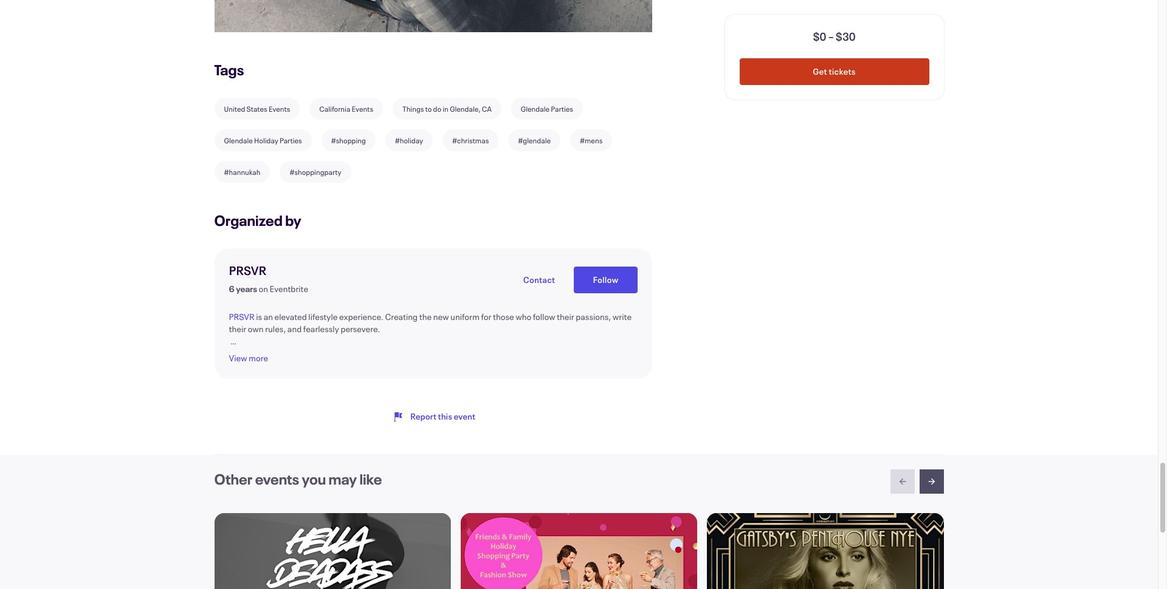 Task type: locate. For each thing, give the bounding box(es) containing it.
is
[[256, 311, 262, 323]]

2 prsvr from the top
[[229, 311, 255, 323]]

prsvr
[[229, 263, 266, 278], [229, 311, 255, 323]]

#shoppingparty link
[[280, 161, 351, 183]]

$0
[[813, 29, 827, 44]]

glendale inside glendale parties link
[[521, 104, 550, 114]]

prsvr inside prsvr 6 years on eventbrite
[[229, 263, 266, 278]]

2 events from the left
[[352, 104, 373, 114]]

prsvr link up years
[[229, 263, 266, 278]]

events
[[269, 104, 290, 114], [352, 104, 373, 114]]

$0 – $30
[[813, 29, 856, 44]]

1 prsvr link from the top
[[229, 263, 266, 278]]

0 horizontal spatial events
[[269, 104, 290, 114]]

experience.
[[339, 311, 384, 323]]

events right 'states'
[[269, 104, 290, 114]]

prsvr up years
[[229, 263, 266, 278]]

#mens link
[[570, 130, 612, 151]]

glendale
[[521, 104, 550, 114], [224, 136, 253, 145]]

things
[[403, 104, 424, 114]]

their left own
[[229, 323, 246, 335]]

parties up '#glendale' link
[[551, 104, 573, 114]]

lifestyle
[[308, 311, 338, 323]]

glendale for glendale parties
[[521, 104, 550, 114]]

0 horizontal spatial their
[[229, 323, 246, 335]]

0 horizontal spatial glendale
[[224, 136, 253, 145]]

tickets
[[829, 66, 856, 77]]

1 horizontal spatial events
[[352, 104, 373, 114]]

glendale for glendale holiday parties
[[224, 136, 253, 145]]

1 vertical spatial parties
[[280, 136, 302, 145]]

#mens
[[580, 136, 603, 145]]

by
[[285, 211, 301, 230]]

prsvr link left is
[[229, 311, 255, 323]]

prsvr for prsvr 6 years on eventbrite
[[229, 263, 266, 278]]

–
[[829, 29, 834, 44]]

rules,
[[265, 323, 286, 335]]

elevated
[[275, 311, 307, 323]]

glendale parties link
[[511, 98, 583, 120]]

2 prsvr link from the top
[[229, 311, 255, 323]]

1 horizontal spatial glendale
[[521, 104, 550, 114]]

holiday
[[254, 136, 278, 145]]

1 vertical spatial prsvr link
[[229, 311, 255, 323]]

get
[[813, 66, 827, 77]]

prsvr left is
[[229, 311, 255, 323]]

0 vertical spatial their
[[557, 311, 574, 323]]

arrow left chunky_svg image
[[898, 477, 908, 487]]

for
[[481, 311, 492, 323]]

their
[[557, 311, 574, 323], [229, 323, 246, 335]]

0 vertical spatial parties
[[551, 104, 573, 114]]

0 vertical spatial prsvr link
[[229, 263, 266, 278]]

their right follow
[[557, 311, 574, 323]]

1 horizontal spatial their
[[557, 311, 574, 323]]

$30
[[836, 29, 856, 44]]

new
[[433, 311, 449, 323]]

parties
[[551, 104, 573, 114], [280, 136, 302, 145]]

0 horizontal spatial parties
[[280, 136, 302, 145]]

prsvr link
[[229, 263, 266, 278], [229, 311, 255, 323]]

those
[[493, 311, 514, 323]]

eventbrite
[[270, 283, 308, 295]]

tags
[[214, 60, 244, 80]]

prsvr for prsvr
[[229, 311, 255, 323]]

0 vertical spatial prsvr
[[229, 263, 266, 278]]

1 vertical spatial glendale
[[224, 136, 253, 145]]

who
[[516, 311, 532, 323]]

united
[[224, 104, 245, 114]]

organized by
[[214, 211, 301, 230]]

follow button
[[574, 267, 638, 293]]

contact button
[[505, 267, 574, 293]]

the
[[419, 311, 432, 323]]

1 prsvr from the top
[[229, 263, 266, 278]]

get tickets button
[[740, 58, 929, 85]]

1 events from the left
[[269, 104, 290, 114]]

#christmas
[[452, 136, 489, 145]]

1 horizontal spatial parties
[[551, 104, 573, 114]]

events right california
[[352, 104, 373, 114]]

other
[[214, 470, 253, 489]]

glendale left holiday
[[224, 136, 253, 145]]

follow
[[533, 311, 555, 323]]

parties right holiday
[[280, 136, 302, 145]]

uniform
[[451, 311, 480, 323]]

states
[[247, 104, 267, 114]]

united states events
[[224, 104, 290, 114]]

0 vertical spatial glendale
[[521, 104, 550, 114]]

united states events link
[[214, 98, 300, 120]]

glendale up #glendale
[[521, 104, 550, 114]]

california events link
[[310, 98, 383, 120]]

report
[[410, 411, 437, 423]]

and
[[288, 323, 302, 335]]

view more button
[[229, 353, 268, 364]]

more
[[249, 353, 268, 364]]

1 vertical spatial prsvr
[[229, 311, 255, 323]]



Task type: vqa. For each thing, say whether or not it's contained in the screenshot.
Create Events
no



Task type: describe. For each thing, give the bounding box(es) containing it.
prsvr 6 years on eventbrite
[[229, 263, 308, 295]]

#glendale
[[518, 136, 551, 145]]

do
[[433, 104, 441, 114]]

own
[[248, 323, 264, 335]]

follow
[[593, 274, 619, 285]]

#holiday link
[[385, 130, 433, 151]]

#shopping link
[[321, 130, 376, 151]]

passions,
[[576, 311, 611, 323]]

fearlessly
[[303, 323, 339, 335]]

years
[[236, 283, 257, 295]]

glendale holiday parties link
[[214, 130, 312, 151]]

#glendale link
[[509, 130, 561, 151]]

in
[[443, 104, 449, 114]]

events
[[255, 470, 299, 489]]

get tickets
[[813, 66, 856, 77]]

friends and family holiday shopping party and fashion show primary image image
[[461, 514, 698, 590]]

like
[[360, 470, 382, 489]]

may
[[329, 470, 357, 489]]

california events
[[319, 104, 373, 114]]

creating
[[385, 311, 418, 323]]

on
[[259, 283, 268, 295]]

view more
[[229, 353, 268, 364]]

this
[[438, 411, 452, 423]]

organizer profile element
[[214, 211, 652, 379]]

event
[[454, 411, 475, 423]]

an
[[264, 311, 273, 323]]

organized
[[214, 211, 283, 230]]

6
[[229, 283, 235, 295]]

persevere.
[[341, 323, 380, 335]]

los angeles new year's eve party 2024 - gatsby's penthouse primary image image
[[707, 514, 944, 590]]

to
[[425, 104, 432, 114]]

#hannukah link
[[214, 161, 270, 183]]

things to do in glendale, ca link
[[393, 98, 501, 120]]

1 vertical spatial their
[[229, 323, 246, 335]]

you
[[302, 470, 326, 489]]

contact
[[523, 274, 555, 285]]

is an elevated lifestyle experience. creating the new uniform for those who follow their passions, write their own rules, and fearlessly persevere.
[[229, 311, 632, 335]]

#christmas link
[[443, 130, 499, 151]]

hella deadass party primary image image
[[214, 514, 451, 590]]

report this event button
[[372, 404, 495, 430]]

write
[[613, 311, 632, 323]]

view
[[229, 353, 247, 364]]

california
[[319, 104, 350, 114]]

report this event
[[410, 411, 475, 423]]

arrow right chunky_svg image
[[927, 477, 937, 487]]

ca
[[482, 104, 492, 114]]

#shopping
[[331, 136, 366, 145]]

glendale holiday parties
[[224, 136, 302, 145]]

glendale,
[[450, 104, 481, 114]]

#shoppingparty
[[290, 167, 341, 177]]

glendale parties
[[521, 104, 573, 114]]

#hannukah
[[224, 167, 260, 177]]

#holiday
[[395, 136, 423, 145]]

other events you may like
[[214, 470, 382, 489]]

things to do in glendale, ca
[[403, 104, 492, 114]]



